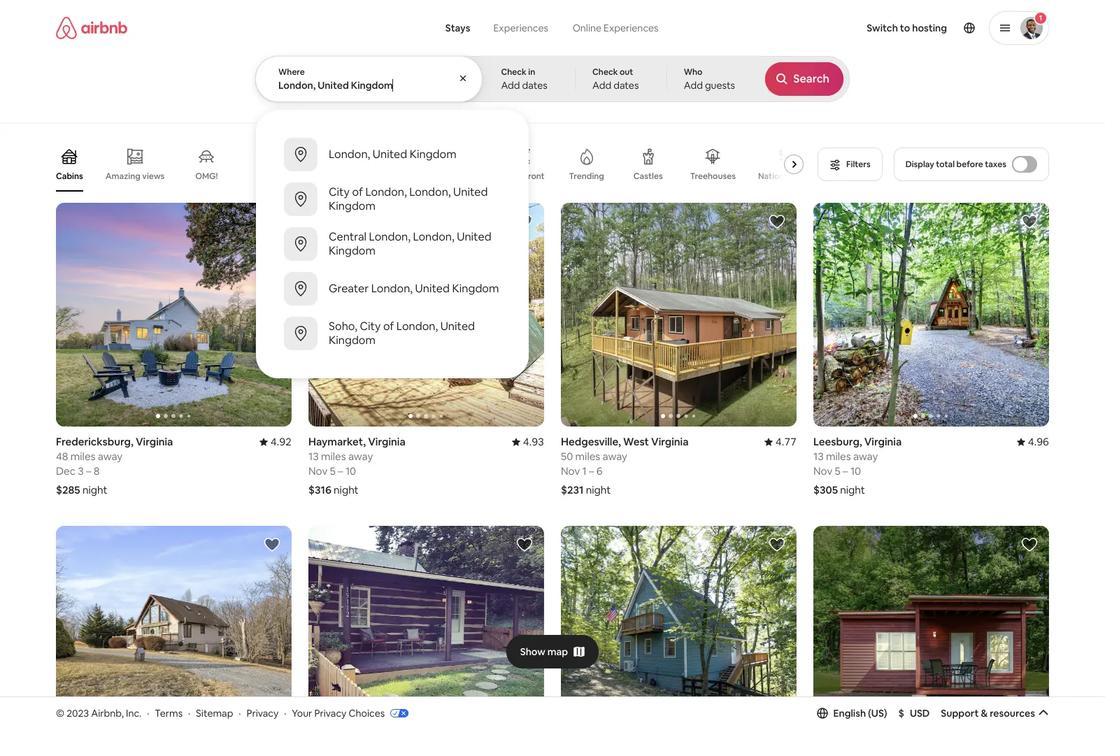 Task type: vqa. For each thing, say whether or not it's contained in the screenshot.
3rd Nov
yes



Task type: locate. For each thing, give the bounding box(es) containing it.
2 away from the left
[[348, 450, 373, 463]]

greater
[[329, 281, 369, 296]]

virginia inside the haymarket, virginia 13 miles away nov 5 – 10 $316 night
[[368, 435, 406, 449]]

– down haymarket,
[[338, 465, 343, 478]]

virginia right leesburg,
[[865, 435, 902, 449]]

– inside fredericksburg, virginia 48 miles away dec 3 – 8 $285 night
[[86, 465, 91, 478]]

4.93 out of 5 average rating image
[[512, 435, 544, 449]]

miles down hedgesville,
[[576, 450, 601, 463]]

night inside leesburg, virginia 13 miles away nov 5 – 10 $305 night
[[841, 484, 866, 497]]

nov up $316 on the left bottom of the page
[[309, 465, 328, 478]]

3 away from the left
[[603, 450, 628, 463]]

add
[[501, 79, 520, 92], [593, 79, 612, 92], [684, 79, 703, 92]]

4 away from the left
[[854, 450, 878, 463]]

0 horizontal spatial of
[[352, 185, 363, 199]]

2 nov from the left
[[561, 465, 580, 478]]

1 horizontal spatial city
[[360, 319, 381, 334]]

3 – from the left
[[589, 465, 595, 478]]

1 inside hedgesville, west virginia 50 miles away nov 1 – 6 $231 night
[[583, 465, 587, 478]]

miles down haymarket,
[[321, 450, 346, 463]]

1 horizontal spatial of
[[383, 319, 394, 334]]

check
[[501, 66, 527, 78], [593, 66, 618, 78]]

0 horizontal spatial 5
[[330, 465, 336, 478]]

1 dates from the left
[[522, 79, 548, 92]]

0 horizontal spatial 10
[[346, 465, 356, 478]]

of up central
[[352, 185, 363, 199]]

13 inside leesburg, virginia 13 miles away nov 5 – 10 $305 night
[[814, 450, 824, 463]]

1 horizontal spatial 5
[[835, 465, 841, 478]]

1 away from the left
[[98, 450, 123, 463]]

2023
[[67, 707, 89, 720]]

2 add from the left
[[593, 79, 612, 92]]

dates down in
[[522, 79, 548, 92]]

add down who
[[684, 79, 703, 92]]

1 inside dropdown button
[[1040, 13, 1043, 22]]

1 horizontal spatial privacy
[[315, 707, 347, 720]]

add down experiences button at top
[[501, 79, 520, 92]]

dates
[[522, 79, 548, 92], [614, 79, 639, 92]]

lakefront
[[311, 171, 349, 182]]

united
[[373, 147, 407, 162], [454, 185, 488, 199], [457, 230, 492, 244], [415, 281, 450, 296], [441, 319, 475, 334]]

1
[[1040, 13, 1043, 22], [583, 465, 587, 478]]

nov up $305
[[814, 465, 833, 478]]

0 horizontal spatial nov
[[309, 465, 328, 478]]

miles down leesburg,
[[826, 450, 851, 463]]

0 horizontal spatial dates
[[522, 79, 548, 92]]

online experiences link
[[561, 14, 671, 42]]

dates inside the check out add dates
[[614, 79, 639, 92]]

· left your
[[284, 707, 287, 720]]

10 down leesburg,
[[851, 465, 862, 478]]

away inside fredericksburg, virginia 48 miles away dec 3 – 8 $285 night
[[98, 450, 123, 463]]

$285
[[56, 484, 80, 497]]

·
[[147, 707, 149, 720], [188, 707, 191, 720], [239, 707, 241, 720], [284, 707, 287, 720]]

virginia right fredericksburg,
[[136, 435, 173, 449]]

0 horizontal spatial 13
[[309, 450, 319, 463]]

5 up $305
[[835, 465, 841, 478]]

13 for haymarket, virginia
[[309, 450, 319, 463]]

away up 8
[[98, 450, 123, 463]]

hedgesville, west virginia 50 miles away nov 1 – 6 $231 night
[[561, 435, 689, 497]]

dates down out at the right
[[614, 79, 639, 92]]

13 down haymarket,
[[309, 450, 319, 463]]

miles inside leesburg, virginia 13 miles away nov 5 – 10 $305 night
[[826, 450, 851, 463]]

1 · from the left
[[147, 707, 149, 720]]

privacy right your
[[315, 707, 347, 720]]

1 nov from the left
[[309, 465, 328, 478]]

4 – from the left
[[843, 465, 849, 478]]

2 horizontal spatial nov
[[814, 465, 833, 478]]

1 check from the left
[[501, 66, 527, 78]]

©
[[56, 707, 64, 720]]

2 · from the left
[[188, 707, 191, 720]]

dec
[[56, 465, 76, 478]]

2 privacy from the left
[[315, 707, 347, 720]]

stays button
[[434, 14, 482, 42]]

english (us) button
[[817, 707, 888, 720]]

fredericksburg, virginia 48 miles away dec 3 – 8 $285 night
[[56, 435, 173, 497]]

experiences right online on the right
[[604, 22, 659, 34]]

$305
[[814, 484, 838, 497]]

3 night from the left
[[586, 484, 611, 497]]

10 down haymarket,
[[346, 465, 356, 478]]

nov
[[309, 465, 328, 478], [561, 465, 580, 478], [814, 465, 833, 478]]

13 inside the haymarket, virginia 13 miles away nov 5 – 10 $316 night
[[309, 450, 319, 463]]

Where field
[[279, 79, 461, 92]]

10 for $316
[[346, 465, 356, 478]]

2 horizontal spatial add
[[684, 79, 703, 92]]

check inside check in add dates
[[501, 66, 527, 78]]

10 inside leesburg, virginia 13 miles away nov 5 – 10 $305 night
[[851, 465, 862, 478]]

2 5 from the left
[[835, 465, 841, 478]]

miles
[[71, 450, 95, 463], [321, 450, 346, 463], [576, 450, 601, 463], [826, 450, 851, 463]]

virginia
[[136, 435, 173, 449], [368, 435, 406, 449], [652, 435, 689, 449], [865, 435, 902, 449]]

1 vertical spatial city
[[360, 319, 381, 334]]

virginia right west on the bottom of the page
[[652, 435, 689, 449]]

night down "6"
[[586, 484, 611, 497]]

1 horizontal spatial experiences
[[604, 22, 659, 34]]

1 vertical spatial of
[[383, 319, 394, 334]]

add inside the check out add dates
[[593, 79, 612, 92]]

out
[[620, 66, 634, 78]]

0 vertical spatial 1
[[1040, 13, 1043, 22]]

nov inside leesburg, virginia 13 miles away nov 5 – 10 $305 night
[[814, 465, 833, 478]]

– inside hedgesville, west virginia 50 miles away nov 1 – 6 $231 night
[[589, 465, 595, 478]]

night inside the haymarket, virginia 13 miles away nov 5 – 10 $316 night
[[334, 484, 359, 497]]

1 add from the left
[[501, 79, 520, 92]]

1 horizontal spatial add
[[593, 79, 612, 92]]

1 13 from the left
[[309, 450, 319, 463]]

group
[[56, 137, 815, 192], [56, 203, 292, 427], [309, 203, 544, 427], [561, 203, 797, 427], [814, 203, 1050, 427], [56, 526, 292, 731], [309, 526, 544, 731], [561, 526, 797, 731], [814, 526, 1050, 731]]

city inside soho, city of london, united kingdom
[[360, 319, 381, 334]]

miles inside fredericksburg, virginia 48 miles away dec 3 – 8 $285 night
[[71, 450, 95, 463]]

check left out at the right
[[593, 66, 618, 78]]

1 horizontal spatial check
[[593, 66, 618, 78]]

away inside the haymarket, virginia 13 miles away nov 5 – 10 $316 night
[[348, 450, 373, 463]]

terms link
[[155, 707, 183, 720]]

virginia for fredericksburg, virginia
[[136, 435, 173, 449]]

13 for leesburg, virginia
[[814, 450, 824, 463]]

0 horizontal spatial experiences
[[494, 22, 549, 34]]

5 for $305
[[835, 465, 841, 478]]

who add guests
[[684, 66, 736, 92]]

away down haymarket,
[[348, 450, 373, 463]]

2 dates from the left
[[614, 79, 639, 92]]

– inside leesburg, virginia 13 miles away nov 5 – 10 $305 night
[[843, 465, 849, 478]]

–
[[86, 465, 91, 478], [338, 465, 343, 478], [589, 465, 595, 478], [843, 465, 849, 478]]

10 for $305
[[851, 465, 862, 478]]

1 virginia from the left
[[136, 435, 173, 449]]

united inside city of london, london, united kingdom
[[454, 185, 488, 199]]

cabins
[[56, 171, 83, 182]]

add for check out add dates
[[593, 79, 612, 92]]

night down 8
[[82, 484, 107, 497]]

dates for check out add dates
[[614, 79, 639, 92]]

5 inside leesburg, virginia 13 miles away nov 5 – 10 $305 night
[[835, 465, 841, 478]]

before
[[957, 159, 984, 170]]

experiences
[[494, 22, 549, 34], [604, 22, 659, 34]]

13 down leesburg,
[[814, 450, 824, 463]]

soho, city of london, united kingdom option
[[256, 311, 529, 356]]

– down leesburg,
[[843, 465, 849, 478]]

check left in
[[501, 66, 527, 78]]

0 horizontal spatial privacy
[[247, 707, 279, 720]]

nov for $305
[[814, 465, 833, 478]]

miles up "3"
[[71, 450, 95, 463]]

views
[[142, 171, 165, 182]]

what can we help you find? tab list
[[434, 14, 561, 42]]

city right soho,
[[360, 319, 381, 334]]

· right terms on the bottom left of the page
[[188, 707, 191, 720]]

beachfront
[[501, 171, 545, 182]]

4 night from the left
[[841, 484, 866, 497]]

1 horizontal spatial 10
[[851, 465, 862, 478]]

privacy
[[247, 707, 279, 720], [315, 707, 347, 720]]

5 inside the haymarket, virginia 13 miles away nov 5 – 10 $316 night
[[330, 465, 336, 478]]

virginia inside leesburg, virginia 13 miles away nov 5 – 10 $305 night
[[865, 435, 902, 449]]

1 horizontal spatial 1
[[1040, 13, 1043, 22]]

0 horizontal spatial city
[[329, 185, 350, 199]]

0 vertical spatial city
[[329, 185, 350, 199]]

sitemap
[[196, 707, 233, 720]]

stays tab panel
[[255, 56, 850, 379]]

4 miles from the left
[[826, 450, 851, 463]]

add to wishlist: haymarket, virginia image
[[516, 213, 533, 230]]

– for $316
[[338, 465, 343, 478]]

&
[[981, 707, 988, 720]]

nov down 50
[[561, 465, 580, 478]]

support & resources button
[[941, 707, 1050, 720]]

2 check from the left
[[593, 66, 618, 78]]

miles inside the haymarket, virginia 13 miles away nov 5 – 10 $316 night
[[321, 450, 346, 463]]

your privacy choices link
[[292, 707, 409, 721]]

night right $316 on the left bottom of the page
[[334, 484, 359, 497]]

3 add from the left
[[684, 79, 703, 92]]

away
[[98, 450, 123, 463], [348, 450, 373, 463], [603, 450, 628, 463], [854, 450, 878, 463]]

3 virginia from the left
[[652, 435, 689, 449]]

virginia inside fredericksburg, virginia 48 miles away dec 3 – 8 $285 night
[[136, 435, 173, 449]]

– inside the haymarket, virginia 13 miles away nov 5 – 10 $316 night
[[338, 465, 343, 478]]

2 – from the left
[[338, 465, 343, 478]]

add down online experiences
[[593, 79, 612, 92]]

0 horizontal spatial 1
[[583, 465, 587, 478]]

united inside soho, city of london, united kingdom
[[441, 319, 475, 334]]

soho, city of london, united kingdom
[[329, 319, 475, 348]]

your
[[292, 707, 312, 720]]

· left privacy link
[[239, 707, 241, 720]]

1 privacy from the left
[[247, 707, 279, 720]]

resources
[[990, 707, 1036, 720]]

national
[[759, 171, 791, 182]]

1 horizontal spatial dates
[[614, 79, 639, 92]]

1 – from the left
[[86, 465, 91, 478]]

4 virginia from the left
[[865, 435, 902, 449]]

nov inside the haymarket, virginia 13 miles away nov 5 – 10 $316 night
[[309, 465, 328, 478]]

2 virginia from the left
[[368, 435, 406, 449]]

2 10 from the left
[[851, 465, 862, 478]]

night for $285
[[82, 484, 107, 497]]

night right $305
[[841, 484, 866, 497]]

stays
[[446, 22, 471, 34]]

1 experiences from the left
[[494, 22, 549, 34]]

city inside city of london, london, united kingdom
[[329, 185, 350, 199]]

10
[[346, 465, 356, 478], [851, 465, 862, 478]]

haymarket,
[[309, 435, 366, 449]]

privacy left your
[[247, 707, 279, 720]]

add to wishlist: reva, virginia image
[[1022, 537, 1039, 554]]

show
[[520, 646, 546, 658]]

1 horizontal spatial nov
[[561, 465, 580, 478]]

– left "6"
[[589, 465, 595, 478]]

away inside leesburg, virginia 13 miles away nov 5 – 10 $305 night
[[854, 450, 878, 463]]

3 miles from the left
[[576, 450, 601, 463]]

1 night from the left
[[82, 484, 107, 497]]

dates inside check in add dates
[[522, 79, 548, 92]]

– right "3"
[[86, 465, 91, 478]]

2 13 from the left
[[814, 450, 824, 463]]

5
[[330, 465, 336, 478], [835, 465, 841, 478]]

0 horizontal spatial add
[[501, 79, 520, 92]]

10 inside the haymarket, virginia 13 miles away nov 5 – 10 $316 night
[[346, 465, 356, 478]]

virginia right haymarket,
[[368, 435, 406, 449]]

2 miles from the left
[[321, 450, 346, 463]]

None search field
[[255, 0, 850, 379]]

of inside soho, city of london, united kingdom
[[383, 319, 394, 334]]

of down 'greater london, united kingdom' option
[[383, 319, 394, 334]]

profile element
[[693, 0, 1050, 56]]

united inside central london, london, united kingdom
[[457, 230, 492, 244]]

search suggestions list box
[[256, 121, 529, 367]]

· right inc.
[[147, 707, 149, 720]]

switch to hosting link
[[859, 13, 956, 43]]

display total before taxes button
[[894, 148, 1050, 181]]

experiences button
[[482, 14, 561, 42]]

away down leesburg,
[[854, 450, 878, 463]]

none search field containing london, united kingdom
[[255, 0, 850, 379]]

central
[[329, 230, 367, 244]]

away up "6"
[[603, 450, 628, 463]]

5 up $316 on the left bottom of the page
[[330, 465, 336, 478]]

filters button
[[818, 148, 883, 181]]

4.77 out of 5 average rating image
[[765, 435, 797, 449]]

city down lakefront
[[329, 185, 350, 199]]

night inside fredericksburg, virginia 48 miles away dec 3 – 8 $285 night
[[82, 484, 107, 497]]

miles inside hedgesville, west virginia 50 miles away nov 1 – 6 $231 night
[[576, 450, 601, 463]]

2 night from the left
[[334, 484, 359, 497]]

of
[[352, 185, 363, 199], [383, 319, 394, 334]]

1 10 from the left
[[346, 465, 356, 478]]

check inside the check out add dates
[[593, 66, 618, 78]]

nov inside hedgesville, west virginia 50 miles away nov 1 – 6 $231 night
[[561, 465, 580, 478]]

0 vertical spatial of
[[352, 185, 363, 199]]

3 nov from the left
[[814, 465, 833, 478]]

1 5 from the left
[[330, 465, 336, 478]]

add inside check in add dates
[[501, 79, 520, 92]]

virginia for haymarket, virginia
[[368, 435, 406, 449]]

1 miles from the left
[[71, 450, 95, 463]]

1 vertical spatial 1
[[583, 465, 587, 478]]

show map
[[520, 646, 568, 658]]

soho,
[[329, 319, 358, 334]]

0 horizontal spatial check
[[501, 66, 527, 78]]

add to wishlist: fredericksburg, virginia image
[[264, 213, 281, 230]]

leesburg, virginia 13 miles away nov 5 – 10 $305 night
[[814, 435, 902, 497]]

1 horizontal spatial 13
[[814, 450, 824, 463]]

$231
[[561, 484, 584, 497]]

experiences up in
[[494, 22, 549, 34]]



Task type: describe. For each thing, give the bounding box(es) containing it.
amazing views
[[105, 171, 165, 182]]

kingdom inside city of london, london, united kingdom
[[329, 199, 376, 213]]

check for check out add dates
[[593, 66, 618, 78]]

4.92
[[271, 435, 292, 449]]

4.96 out of 5 average rating image
[[1017, 435, 1050, 449]]

where
[[279, 66, 305, 78]]

2 experiences from the left
[[604, 22, 659, 34]]

display
[[906, 159, 935, 170]]

national parks
[[759, 171, 815, 182]]

add to wishlist: hedgesville, west virginia image
[[769, 213, 786, 230]]

$ usd
[[899, 707, 930, 720]]

display total before taxes
[[906, 159, 1007, 170]]

3 · from the left
[[239, 707, 241, 720]]

add inside who add guests
[[684, 79, 703, 92]]

miles for haymarket,
[[321, 450, 346, 463]]

terms
[[155, 707, 183, 720]]

london, inside soho, city of london, united kingdom
[[397, 319, 438, 334]]

treehouses
[[691, 171, 736, 182]]

4.77
[[776, 435, 797, 449]]

support
[[941, 707, 979, 720]]

leesburg,
[[814, 435, 863, 449]]

48
[[56, 450, 68, 463]]

away for haymarket,
[[348, 450, 373, 463]]

english
[[834, 707, 866, 720]]

fredericksburg,
[[56, 435, 134, 449]]

london, united kingdom option
[[256, 132, 529, 177]]

airbnb,
[[91, 707, 124, 720]]

add to wishlist: front royal, virginia image
[[769, 537, 786, 554]]

support & resources
[[941, 707, 1036, 720]]

nov for $316
[[309, 465, 328, 478]]

4 · from the left
[[284, 707, 287, 720]]

city of london, london, united kingdom
[[329, 185, 488, 213]]

6
[[597, 465, 603, 478]]

choices
[[349, 707, 385, 720]]

miles for fredericksburg,
[[71, 450, 95, 463]]

– for $285
[[86, 465, 91, 478]]

check in add dates
[[501, 66, 548, 92]]

night inside hedgesville, west virginia 50 miles away nov 1 – 6 $231 night
[[586, 484, 611, 497]]

amazing
[[105, 171, 141, 182]]

$316
[[309, 484, 332, 497]]

away for leesburg,
[[854, 450, 878, 463]]

greater london, united kingdom option
[[256, 267, 529, 311]]

4.92 out of 5 average rating image
[[259, 435, 292, 449]]

$
[[899, 707, 905, 720]]

castles
[[634, 171, 663, 182]]

miles for leesburg,
[[826, 450, 851, 463]]

map
[[548, 646, 568, 658]]

kingdom inside soho, city of london, united kingdom
[[329, 333, 376, 348]]

sitemap link
[[196, 707, 233, 720]]

central london, london, united kingdom
[[329, 230, 492, 258]]

experiences inside button
[[494, 22, 549, 34]]

check for check in add dates
[[501, 66, 527, 78]]

away for fredericksburg,
[[98, 450, 123, 463]]

group containing amazing views
[[56, 137, 815, 192]]

privacy link
[[247, 707, 279, 720]]

online
[[573, 22, 602, 34]]

filters
[[847, 159, 871, 170]]

your privacy choices
[[292, 707, 385, 720]]

terms · sitemap · privacy
[[155, 707, 279, 720]]

english (us)
[[834, 707, 888, 720]]

virginia inside hedgesville, west virginia 50 miles away nov 1 – 6 $231 night
[[652, 435, 689, 449]]

omg!
[[195, 171, 218, 182]]

haymarket, virginia 13 miles away nov 5 – 10 $316 night
[[309, 435, 406, 497]]

4.93
[[523, 435, 544, 449]]

check out add dates
[[593, 66, 639, 92]]

virginia for leesburg, virginia
[[865, 435, 902, 449]]

hosting
[[913, 22, 948, 34]]

© 2023 airbnb, inc. ·
[[56, 707, 149, 720]]

usd
[[910, 707, 930, 720]]

1 button
[[990, 11, 1050, 45]]

kingdom inside central london, london, united kingdom
[[329, 244, 376, 258]]

central london, london, united kingdom option
[[256, 222, 529, 267]]

of inside city of london, london, united kingdom
[[352, 185, 363, 199]]

switch
[[867, 22, 898, 34]]

4.96
[[1029, 435, 1050, 449]]

total
[[937, 159, 955, 170]]

greater london, united kingdom
[[329, 281, 499, 296]]

3
[[78, 465, 84, 478]]

add to wishlist: waynesboro, pennsylvania image
[[516, 537, 533, 554]]

away inside hedgesville, west virginia 50 miles away nov 1 – 6 $231 night
[[603, 450, 628, 463]]

(us)
[[869, 707, 888, 720]]

west
[[624, 435, 649, 449]]

show map button
[[506, 635, 599, 669]]

add to wishlist: hedgesville, west virginia image
[[264, 537, 281, 554]]

5 for $316
[[330, 465, 336, 478]]

in
[[529, 66, 535, 78]]

add to wishlist: leesburg, virginia image
[[1022, 213, 1039, 230]]

to
[[901, 22, 911, 34]]

online experiences
[[573, 22, 659, 34]]

night for $305
[[841, 484, 866, 497]]

50
[[561, 450, 573, 463]]

who
[[684, 66, 703, 78]]

switch to hosting
[[867, 22, 948, 34]]

night for $316
[[334, 484, 359, 497]]

dates for check in add dates
[[522, 79, 548, 92]]

taxes
[[985, 159, 1007, 170]]

city of london, london, united kingdom option
[[256, 177, 529, 222]]

hedgesville,
[[561, 435, 621, 449]]

guests
[[705, 79, 736, 92]]

trending
[[569, 171, 605, 182]]

add for check in add dates
[[501, 79, 520, 92]]

– for $305
[[843, 465, 849, 478]]

parks
[[793, 171, 815, 182]]

8
[[94, 465, 100, 478]]



